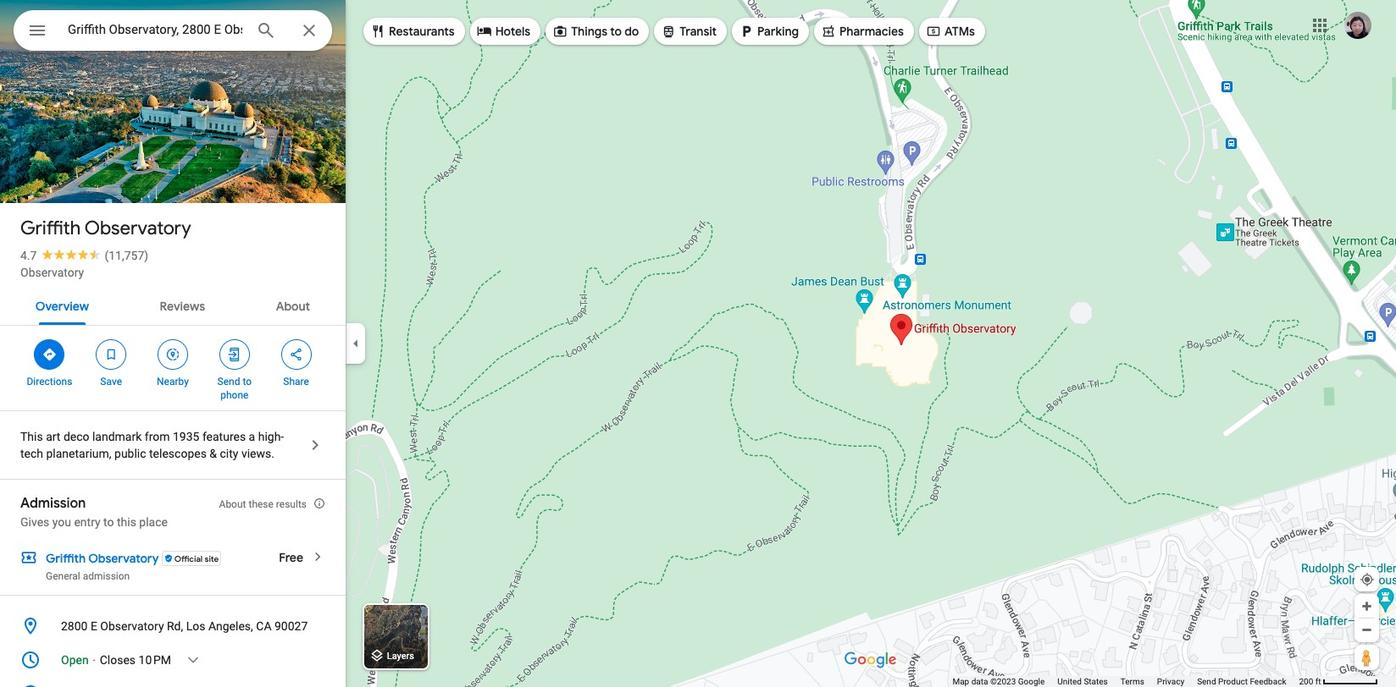 Task type: locate. For each thing, give the bounding box(es) containing it.
4.7 stars image
[[37, 249, 105, 260]]

tab list containing overview
[[0, 285, 346, 325]]

 things to do
[[552, 22, 639, 40]]

united
[[1058, 678, 1082, 687]]

show street view coverage image
[[1355, 646, 1379, 671]]

restaurants
[[389, 24, 455, 39]]

1 vertical spatial about
[[219, 499, 246, 511]]

griffith up 4.7 stars image
[[20, 217, 81, 241]]

2 vertical spatial to
[[103, 516, 114, 529]]

2800 e observatory rd, los angeles, ca 90027 button
[[0, 610, 346, 644]]

open ⋅ closes 10 pm
[[61, 654, 171, 668]]

to
[[610, 24, 622, 39], [243, 376, 252, 388], [103, 516, 114, 529]]

1 vertical spatial send
[[1197, 678, 1216, 687]]


[[821, 22, 836, 40]]

footer containing map data ©2023 google
[[953, 677, 1299, 688]]

about left these
[[219, 499, 246, 511]]

privacy button
[[1157, 677, 1184, 688]]

admission
[[83, 571, 130, 583]]

general admission
[[46, 571, 130, 583]]

send for send product feedback
[[1197, 678, 1216, 687]]

about inside button
[[276, 299, 310, 314]]

footer
[[953, 677, 1299, 688]]

send inside send product feedback button
[[1197, 678, 1216, 687]]

you
[[52, 516, 71, 529]]

1 horizontal spatial to
[[243, 376, 252, 388]]

observatory up closes
[[100, 620, 164, 634]]

about for about
[[276, 299, 310, 314]]

to inside  things to do
[[610, 24, 622, 39]]

about button
[[262, 285, 324, 325]]

griffith observatory up admission at the bottom
[[46, 552, 159, 567]]

footer inside google maps "element"
[[953, 677, 1299, 688]]

0 horizontal spatial send
[[217, 376, 240, 388]]

zoom in image
[[1361, 601, 1373, 613]]

photo of griffith observatory image
[[0, 0, 346, 217]]

observatory
[[85, 217, 191, 241], [20, 266, 84, 280], [88, 552, 159, 567], [100, 620, 164, 634]]

hotels
[[495, 24, 530, 39]]

0 vertical spatial send
[[217, 376, 240, 388]]

this
[[117, 516, 136, 529]]

 restaurants
[[370, 22, 455, 40]]

to up phone
[[243, 376, 252, 388]]

reviews
[[160, 299, 205, 314]]

send product feedback button
[[1197, 677, 1286, 688]]

to left this
[[103, 516, 114, 529]]

observatory up admission at the bottom
[[88, 552, 159, 567]]


[[27, 19, 47, 42]]

photos
[[87, 168, 129, 184]]

data
[[971, 678, 988, 687]]


[[370, 22, 385, 40]]

ca
[[256, 620, 272, 634]]

0 horizontal spatial about
[[219, 499, 246, 511]]


[[661, 22, 676, 40]]

griffith up 'general'
[[46, 552, 86, 567]]

layers
[[387, 652, 414, 663]]

11,757 reviews element
[[105, 249, 148, 263]]

general
[[46, 571, 80, 583]]

admission
[[20, 496, 86, 513]]

send inside the 'send to phone'
[[217, 376, 240, 388]]

gives
[[20, 516, 49, 529]]


[[165, 346, 180, 364]]

about up 
[[276, 299, 310, 314]]

send product feedback
[[1197, 678, 1286, 687]]

place
[[139, 516, 168, 529]]

site
[[205, 554, 219, 565]]

this art deco landmark from 1935 features a high- tech planetarium, public telescopes & city views.
[[20, 430, 284, 461]]

atms
[[945, 24, 975, 39]]

google account: michele murakami  
(michele.murakami@adept.ai) image
[[1344, 12, 1372, 39]]

1 horizontal spatial about
[[276, 299, 310, 314]]

 button
[[14, 10, 61, 54]]

1 vertical spatial to
[[243, 376, 252, 388]]

closes
[[100, 654, 136, 668]]

0 vertical spatial about
[[276, 299, 310, 314]]

griffith observatory
[[20, 217, 191, 241], [46, 552, 159, 567]]

about
[[276, 299, 310, 314], [219, 499, 246, 511]]

0 vertical spatial to
[[610, 24, 622, 39]]

2800 e observatory rd, los angeles, ca 90027
[[61, 620, 308, 634]]

tab list
[[0, 285, 346, 325]]

landmark
[[92, 430, 142, 444]]

reviews button
[[146, 285, 219, 325]]

to left do on the left of page
[[610, 24, 622, 39]]

0 vertical spatial griffith observatory
[[20, 217, 191, 241]]

griffith
[[20, 217, 81, 241], [46, 552, 86, 567]]

2 horizontal spatial to
[[610, 24, 622, 39]]

rd,
[[167, 620, 183, 634]]

los
[[186, 620, 205, 634]]

pharmacies
[[840, 24, 904, 39]]

griffith observatory up the (11,757)
[[20, 217, 191, 241]]

none field inside griffith observatory, 2800 e observatory rd, los angeles, ca 90027 field
[[68, 19, 242, 40]]


[[926, 22, 941, 40]]

parking
[[757, 24, 799, 39]]

observatory up "11,757 reviews" element
[[85, 217, 191, 241]]

 transit
[[661, 22, 717, 40]]

google maps element
[[0, 0, 1396, 688]]

states
[[1084, 678, 1108, 687]]

deco
[[63, 430, 89, 444]]

united states
[[1058, 678, 1108, 687]]

these
[[249, 499, 274, 511]]

1935
[[173, 430, 199, 444]]

copy address image
[[308, 619, 323, 635]]

send left product
[[1197, 678, 1216, 687]]

tab list inside google maps "element"
[[0, 285, 346, 325]]

1 horizontal spatial send
[[1197, 678, 1216, 687]]

send up phone
[[217, 376, 240, 388]]

None field
[[68, 19, 242, 40]]

share
[[283, 376, 309, 388]]

feedback
[[1250, 678, 1286, 687]]

views.
[[241, 447, 274, 461]]



Task type: describe. For each thing, give the bounding box(es) containing it.
this art deco landmark from 1935 features a high- tech planetarium, public telescopes & city views. button
[[0, 412, 346, 480]]

features
[[202, 430, 246, 444]]


[[739, 22, 754, 40]]

⋅
[[92, 654, 97, 668]]

about for about these results
[[219, 499, 246, 511]]

observatory button
[[20, 264, 84, 281]]

71,409 photos button
[[13, 161, 136, 191]]

send for send to phone
[[217, 376, 240, 388]]

observatory down 4.7 stars image
[[20, 266, 84, 280]]

(11,757)
[[105, 249, 148, 263]]

 parking
[[739, 22, 799, 40]]


[[552, 22, 568, 40]]

observatory inside button
[[100, 620, 164, 634]]

planetarium,
[[46, 447, 111, 461]]

telescopes
[[149, 447, 207, 461]]

save
[[100, 376, 122, 388]]

results
[[276, 499, 307, 511]]

united states button
[[1058, 677, 1108, 688]]

71,409 photos
[[43, 168, 129, 184]]

overview
[[35, 299, 89, 314]]

about these results image
[[313, 498, 325, 510]]

terms button
[[1121, 677, 1144, 688]]

art
[[46, 430, 61, 444]]

website: griffithobservatory.org image
[[20, 685, 41, 688]]

transit
[[680, 24, 717, 39]]


[[289, 346, 304, 364]]

send to phone
[[217, 376, 252, 402]]

0 vertical spatial griffith
[[20, 217, 81, 241]]

90027
[[274, 620, 308, 634]]

Griffith Observatory, 2800 E Observatory Rd, Los Angeles, CA 90027 field
[[14, 10, 332, 51]]

actions for griffith observatory region
[[0, 326, 346, 411]]

about these results
[[219, 499, 307, 511]]

high-
[[258, 430, 284, 444]]

ft
[[1315, 678, 1321, 687]]

from
[[145, 430, 170, 444]]

city
[[220, 447, 238, 461]]

official site
[[174, 554, 219, 565]]

200
[[1299, 678, 1313, 687]]

71,409
[[43, 168, 84, 184]]

directions
[[27, 376, 72, 388]]

0 horizontal spatial to
[[103, 516, 114, 529]]

map data ©2023 google
[[953, 678, 1045, 687]]

4.7
[[20, 249, 37, 263]]

product
[[1218, 678, 1248, 687]]

zoom out image
[[1361, 624, 1373, 637]]

griffith observatory main content
[[0, 0, 346, 688]]

collapse side panel image
[[347, 335, 365, 353]]

 pharmacies
[[821, 22, 904, 40]]

open
[[61, 654, 89, 668]]

e
[[91, 620, 97, 634]]

©2023
[[990, 678, 1016, 687]]


[[104, 346, 119, 364]]

10 pm
[[139, 654, 171, 668]]

this
[[20, 430, 43, 444]]

 hotels
[[477, 22, 530, 40]]

hours image
[[20, 651, 41, 671]]

phone
[[220, 390, 249, 402]]


[[477, 22, 492, 40]]

google
[[1018, 678, 1045, 687]]

terms
[[1121, 678, 1144, 687]]

&
[[210, 447, 217, 461]]


[[227, 346, 242, 364]]


[[42, 346, 57, 364]]

 search field
[[14, 10, 332, 54]]

official
[[174, 554, 203, 565]]

200 ft
[[1299, 678, 1321, 687]]

1 vertical spatial griffith observatory
[[46, 552, 159, 567]]

do
[[625, 24, 639, 39]]

tech
[[20, 447, 43, 461]]

 atms
[[926, 22, 975, 40]]

1 vertical spatial griffith
[[46, 552, 86, 567]]

privacy
[[1157, 678, 1184, 687]]

2800
[[61, 620, 88, 634]]

show open hours for the week image
[[186, 653, 201, 668]]

gives you entry to this place
[[20, 516, 168, 529]]

overview button
[[22, 285, 102, 325]]

public
[[114, 447, 146, 461]]

entry
[[74, 516, 100, 529]]

angeles,
[[208, 620, 253, 634]]

show your location image
[[1360, 573, 1375, 588]]

things
[[571, 24, 607, 39]]

a
[[249, 430, 255, 444]]

nearby
[[157, 376, 189, 388]]

information for griffith observatory region
[[0, 607, 346, 688]]

free
[[279, 551, 303, 566]]

to inside the 'send to phone'
[[243, 376, 252, 388]]



Task type: vqa. For each thing, say whether or not it's contained in the screenshot.
the bottommost GRIFFITH OBSERVATORY
yes



